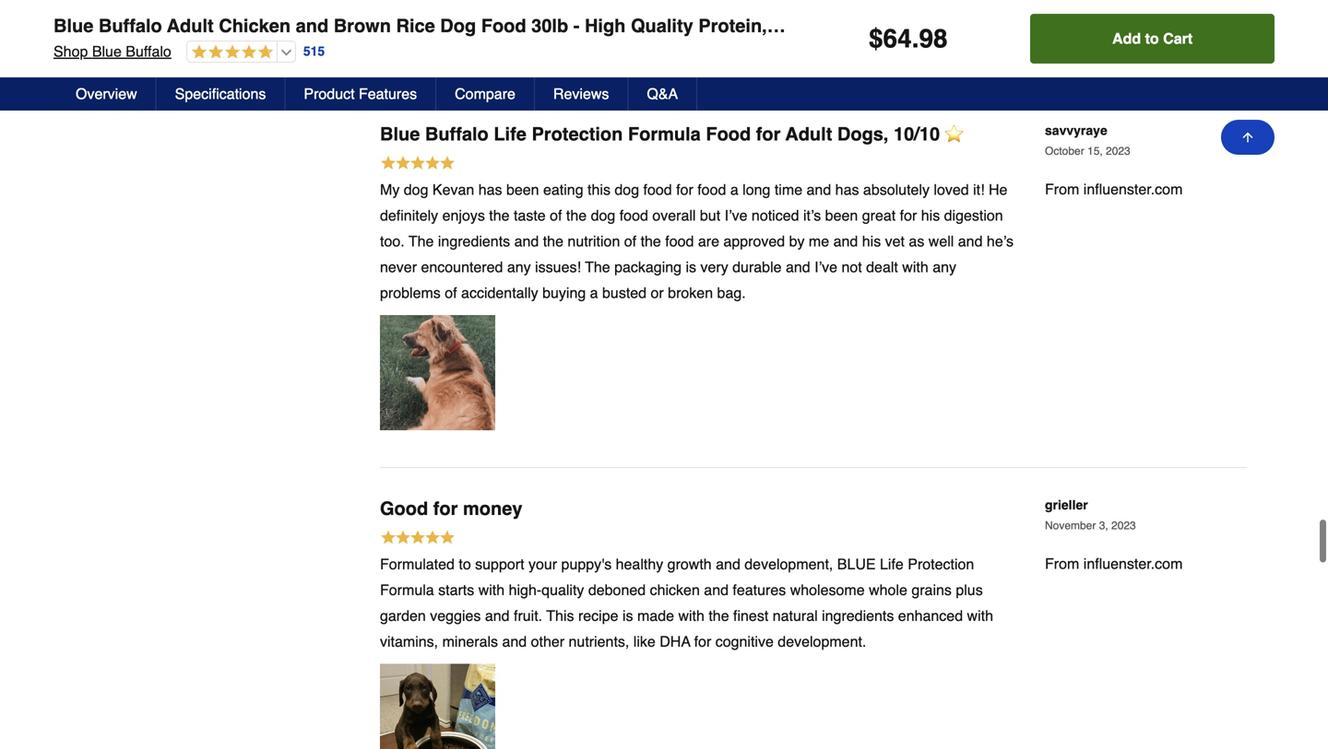 Task type: describe. For each thing, give the bounding box(es) containing it.
0 horizontal spatial been
[[506, 181, 539, 198]]

3
[[1017, 15, 1028, 36]]

for right good on the left bottom of page
[[433, 498, 458, 520]]

good
[[380, 498, 428, 520]]

bits™.
[[791, 0, 834, 3]]

he's
[[987, 233, 1014, 250]]

finest
[[733, 608, 769, 625]]

from for good for money
[[1045, 556, 1080, 573]]

0 vertical spatial our
[[690, 0, 712, 3]]

1 has from the left
[[478, 181, 502, 198]]

and down the growth
[[704, 582, 729, 599]]

nutrients,
[[569, 633, 629, 651]]

thanks
[[814, 8, 862, 25]]

protein,
[[699, 15, 767, 36]]

digestion
[[944, 207, 1003, 224]]

the down eating
[[566, 207, 587, 224]]

other
[[531, 633, 565, 651]]

food left overall
[[620, 207, 648, 224]]

0 vertical spatial food
[[481, 15, 526, 36]]

blue buffalo life protection formula food for adult dogs, 10/10 ⭐️
[[380, 123, 964, 145]]

great
[[862, 207, 896, 224]]

november
[[1045, 520, 1096, 532]]

he
[[989, 181, 1008, 198]]

shop blue buffalo
[[53, 43, 171, 60]]

1 any from the left
[[507, 259, 531, 276]]

add to cart button
[[1031, 14, 1275, 64]]

honest
[[431, 8, 475, 25]]

money
[[463, 498, 522, 520]]

-
[[573, 15, 580, 36]]

and left the fruit.
[[485, 608, 510, 625]]

the up "issues!"
[[543, 233, 564, 250]]

the up 'packaging'
[[641, 233, 661, 250]]

buying
[[542, 284, 586, 301]]

https://photos us.bazaarvoice.com/photo/2/cghvdg86ymx1zwj1zmzhbg8/8a7c5d98 c7fe 5d6e 821a e9475561c678 image
[[380, 315, 495, 431]]

natural
[[773, 608, 818, 625]]

0 vertical spatial life
[[494, 123, 527, 145]]

vitamins,
[[380, 633, 438, 651]]

grieller
[[1045, 498, 1088, 513]]

like inside we're sorry to hear your dogs don't like our lifesource bits™. we do appreciate your honest feedback and will share your review with our team. thanks for reaching out!
[[664, 0, 686, 3]]

from influenster.com for blue buffalo life protection formula food for adult dogs, 10/10 ⭐️
[[1045, 181, 1183, 198]]

team.
[[773, 8, 810, 25]]

dogs,
[[837, 123, 889, 145]]

not
[[842, 259, 862, 276]]

with inside "my dog kevan has been eating this dog food for food a long time and has absolutely loved it! he definitely enjoys the taste of the dog food overall but i've noticed it's been great for his digestion too. the ingredients and the nutrition of the food are approved by me and his vet as well and he's never encountered any issues! the packaging is very durable and i've not dealt with any problems of accidentally buying a busted or broken bag."
[[902, 259, 929, 276]]

0 horizontal spatial the
[[409, 233, 434, 250]]

influenster.com for good for money
[[1084, 556, 1183, 573]]

with inside we're sorry to hear your dogs don't like our lifesource bits™. we do appreciate your honest feedback and will share your review with our team. thanks for reaching out!
[[717, 8, 743, 25]]

your up out!
[[958, 0, 986, 3]]

dog right 'this'
[[615, 181, 639, 198]]

deboned
[[588, 582, 646, 599]]

out!
[[948, 8, 973, 25]]

for up overall
[[676, 181, 693, 198]]

acids
[[1115, 15, 1165, 36]]

515
[[303, 44, 325, 59]]

long
[[743, 181, 771, 198]]

as
[[909, 233, 925, 250]]

arrow up image
[[1241, 130, 1255, 145]]

plus
[[956, 582, 983, 599]]

and down taste
[[514, 233, 539, 250]]

1 horizontal spatial been
[[825, 207, 858, 224]]

made
[[637, 608, 674, 625]]

⭐️
[[945, 123, 964, 145]]

add to cart
[[1112, 30, 1193, 47]]

0 vertical spatial his
[[921, 207, 940, 224]]

eating
[[543, 181, 584, 198]]

savvyraye
[[1045, 123, 1108, 138]]

1 horizontal spatial of
[[550, 207, 562, 224]]

1 vertical spatial food
[[706, 123, 751, 145]]

minerals
[[442, 633, 498, 651]]

64
[[883, 24, 912, 53]]

accidentally
[[461, 284, 538, 301]]

q&a
[[647, 85, 678, 102]]

it!
[[973, 181, 985, 198]]

we're
[[431, 0, 469, 3]]

2 vertical spatial of
[[445, 284, 457, 301]]

me
[[809, 233, 829, 250]]

and up 515
[[296, 15, 329, 36]]

dog right "my"
[[404, 181, 428, 198]]

3,
[[1099, 520, 1108, 532]]

2 any from the left
[[933, 259, 957, 276]]

for inside we're sorry to hear your dogs don't like our lifesource bits™. we do appreciate your honest feedback and will share your review with our team. thanks for reaching out!
[[866, 8, 883, 25]]

enjoys
[[442, 207, 485, 224]]

30lb
[[531, 15, 568, 36]]

durable
[[733, 259, 782, 276]]

high-
[[509, 582, 542, 599]]

it's
[[803, 207, 821, 224]]

1 horizontal spatial adult
[[786, 123, 832, 145]]

influenster.com for blue buffalo life protection formula food for adult dogs, 10/10 ⭐️
[[1084, 181, 1183, 198]]

ingredients inside "my dog kevan has been eating this dog food for food a long time and has absolutely loved it! he definitely enjoys the taste of the dog food overall but i've noticed it's been great for his digestion too. the ingredients and the nutrition of the food are approved by me and his vet as well and he's never encountered any issues! the packaging is very durable and i've not dealt with any problems of accidentally buying a busted or broken bag."
[[438, 233, 510, 250]]

quality
[[631, 15, 693, 36]]

garden
[[380, 608, 426, 625]]

formula inside the formulated to support your puppy's healthy growth and development, blue life protection formula starts with high-quality deboned chicken and features wholesome whole grains plus garden veggies and fruit. this recipe is made with the finest natural ingredients enhanced with vitamins, minerals and other nutrients, like dha for cognitive development.
[[380, 582, 434, 599]]

the left taste
[[489, 207, 510, 224]]

this
[[588, 181, 611, 198]]

and up not
[[833, 233, 858, 250]]

protection inside the formulated to support your puppy's healthy growth and development, blue life protection formula starts with high-quality deboned chicken and features wholesome whole grains plus garden veggies and fruit. this recipe is made with the finest natural ingredients enhanced with vitamins, minerals and other nutrients, like dha for cognitive development.
[[908, 556, 974, 573]]

fatty
[[1067, 15, 1111, 36]]

https://photos us.bazaarvoice.com/photo/2/cghvdg86ymx1zwj1zmzhbg8/e32cc534 778b 56c0 b1d4 634723264105 image
[[380, 664, 495, 750]]

your up 'will'
[[560, 0, 588, 3]]

2 has from the left
[[835, 181, 859, 198]]

recipe
[[578, 608, 619, 625]]

q&a button
[[629, 77, 698, 111]]

taste
[[514, 207, 546, 224]]

1 vertical spatial buffalo
[[126, 43, 171, 60]]

vet
[[885, 233, 905, 250]]

good for money
[[380, 498, 522, 520]]

issues!
[[535, 259, 581, 276]]

buffalo for blue buffalo  adult chicken and brown rice dog food 30lb - high quality protein, wholesome grains, omega 3 & 6 fatty acids for healthy skin &
[[99, 15, 162, 36]]

overview
[[76, 85, 137, 102]]

growth
[[668, 556, 712, 573]]

add
[[1112, 30, 1141, 47]]

5 stars image for good
[[380, 529, 456, 549]]

reaching
[[887, 8, 944, 25]]

chicken
[[650, 582, 700, 599]]

buffalo for blue buffalo life protection formula food for adult dogs, 10/10 ⭐️
[[425, 123, 489, 145]]

overall
[[652, 207, 696, 224]]

features
[[733, 582, 786, 599]]

cart
[[1163, 30, 1193, 47]]

support
[[475, 556, 524, 573]]

is inside "my dog kevan has been eating this dog food for food a long time and has absolutely loved it! he definitely enjoys the taste of the dog food overall but i've noticed it's been great for his digestion too. the ingredients and the nutrition of the food are approved by me and his vet as well and he's never encountered any issues! the packaging is very durable and i've not dealt with any problems of accidentally buying a busted or broken bag."
[[686, 259, 696, 276]]

never
[[380, 259, 417, 276]]

do
[[864, 0, 880, 3]]

blue for blue buffalo life protection formula food for adult dogs, 10/10 ⭐️
[[380, 123, 420, 145]]

formulated to support your puppy's healthy growth and development, blue life protection formula starts with high-quality deboned chicken and features wholesome whole grains plus garden veggies and fruit. this recipe is made with the finest natural ingredients enhanced with vitamins, minerals and other nutrients, like dha for cognitive development.
[[380, 556, 993, 651]]

brown
[[334, 15, 391, 36]]

food up overall
[[643, 181, 672, 198]]

cognitive
[[716, 633, 774, 651]]

$
[[869, 24, 883, 53]]

and down the fruit.
[[502, 633, 527, 651]]

compare button
[[436, 77, 535, 111]]



Task type: locate. For each thing, give the bounding box(es) containing it.
1 vertical spatial his
[[862, 233, 881, 250]]

buffalo up the overview button
[[126, 43, 171, 60]]

the down nutrition
[[585, 259, 610, 276]]

0 vertical spatial 2023
[[1106, 145, 1131, 158]]

5 stars image for blue
[[380, 154, 456, 174]]

1 horizontal spatial ingredients
[[822, 608, 894, 625]]

reviews
[[553, 85, 609, 102]]

his left vet
[[862, 233, 881, 250]]

1 horizontal spatial has
[[835, 181, 859, 198]]

1 horizontal spatial our
[[747, 8, 769, 25]]

of right taste
[[550, 207, 562, 224]]

dog
[[440, 15, 476, 36]]

0 horizontal spatial adult
[[167, 15, 214, 36]]

10/10
[[894, 123, 940, 145]]

2023 for blue buffalo life protection formula food for adult dogs, 10/10 ⭐️
[[1106, 145, 1131, 158]]

0 horizontal spatial is
[[623, 608, 633, 625]]

we're sorry to hear your dogs don't like our lifesource bits™. we do appreciate your honest feedback and will share your review with our team. thanks for reaching out!
[[431, 0, 986, 25]]

1 horizontal spatial a
[[730, 181, 739, 198]]

the inside the formulated to support your puppy's healthy growth and development, blue life protection formula starts with high-quality deboned chicken and features wholesome whole grains plus garden veggies and fruit. this recipe is made with the finest natural ingredients enhanced with vitamins, minerals and other nutrients, like dha for cognitive development.
[[709, 608, 729, 625]]

from influenster.com for good for money
[[1045, 556, 1183, 573]]

0 vertical spatial is
[[686, 259, 696, 276]]

1 influenster.com from the top
[[1084, 181, 1183, 198]]

protection down reviews button
[[532, 123, 623, 145]]

0 horizontal spatial food
[[481, 15, 526, 36]]

0 horizontal spatial formula
[[380, 582, 434, 599]]

like up review
[[664, 0, 686, 3]]

5 stars image
[[380, 154, 456, 174], [380, 529, 456, 549]]

development.
[[778, 633, 866, 651]]

adult left dogs,
[[786, 123, 832, 145]]

any down well
[[933, 259, 957, 276]]

quality
[[542, 582, 584, 599]]

1 vertical spatial been
[[825, 207, 858, 224]]

0 vertical spatial from influenster.com
[[1045, 181, 1183, 198]]

0 vertical spatial blue
[[53, 15, 93, 36]]

0 vertical spatial influenster.com
[[1084, 181, 1183, 198]]

formulated
[[380, 556, 455, 573]]

nutrition
[[568, 233, 620, 250]]

product
[[304, 85, 355, 102]]

for up long
[[756, 123, 781, 145]]

healthy
[[616, 556, 663, 573]]

to inside button
[[1145, 30, 1159, 47]]

influenster.com down 15,
[[1084, 181, 1183, 198]]

wholesome
[[790, 582, 865, 599]]

bag.
[[717, 284, 746, 301]]

blue up shop
[[53, 15, 93, 36]]

to inside the formulated to support your puppy's healthy growth and development, blue life protection formula starts with high-quality deboned chicken and features wholesome whole grains plus garden veggies and fruit. this recipe is made with the finest natural ingredients enhanced with vitamins, minerals and other nutrients, like dha for cognitive development.
[[459, 556, 471, 573]]

broken
[[668, 284, 713, 301]]

this
[[546, 608, 574, 625]]

dogs
[[592, 0, 624, 3]]

1 horizontal spatial his
[[921, 207, 940, 224]]

and down hear
[[543, 8, 568, 25]]

0 vertical spatial like
[[664, 0, 686, 3]]

with down lifesource
[[717, 8, 743, 25]]

and down by
[[786, 259, 810, 276]]

1 vertical spatial our
[[747, 8, 769, 25]]

2 horizontal spatial of
[[624, 233, 637, 250]]

from for blue buffalo life protection formula food for adult dogs, 10/10 ⭐️
[[1045, 181, 1080, 198]]

with down 'plus'
[[967, 608, 993, 625]]

my dog kevan has been eating this dog food for food a long time and has absolutely loved it! he definitely enjoys the taste of the dog food overall but i've noticed it's been great for his digestion too. the ingredients and the nutrition of the food are approved by me and his vet as well and he's never encountered any issues! the packaging is very durable and i've not dealt with any problems of accidentally buying a busted or broken bag.
[[380, 181, 1014, 301]]

or
[[651, 284, 664, 301]]

is left made
[[623, 608, 633, 625]]

from
[[1045, 181, 1080, 198], [1045, 556, 1080, 573]]

ingredients inside the formulated to support your puppy's healthy growth and development, blue life protection formula starts with high-quality deboned chicken and features wholesome whole grains plus garden veggies and fruit. this recipe is made with the finest natural ingredients enhanced with vitamins, minerals and other nutrients, like dha for cognitive development.
[[822, 608, 894, 625]]

2 vertical spatial blue
[[380, 123, 420, 145]]

food up long
[[706, 123, 751, 145]]

6
[[1051, 15, 1061, 36]]

0 horizontal spatial like
[[633, 633, 656, 651]]

product features
[[304, 85, 417, 102]]

2 horizontal spatial to
[[1145, 30, 1159, 47]]

has
[[478, 181, 502, 198], [835, 181, 859, 198]]

compare
[[455, 85, 516, 102]]

1 vertical spatial ingredients
[[822, 608, 894, 625]]

1 vertical spatial of
[[624, 233, 637, 250]]

to inside we're sorry to hear your dogs don't like our lifesource bits™. we do appreciate your honest feedback and will share your review with our team. thanks for reaching out!
[[510, 0, 522, 3]]

of up 'packaging'
[[624, 233, 637, 250]]

lifesource
[[716, 0, 786, 3]]

to for add to cart
[[1145, 30, 1159, 47]]

2023 right 15,
[[1106, 145, 1131, 158]]

product features button
[[285, 77, 436, 111]]

from down october
[[1045, 181, 1080, 198]]

for right 'acids'
[[1170, 15, 1195, 36]]

15,
[[1088, 145, 1103, 158]]

2 from from the top
[[1045, 556, 1080, 573]]

any up accidentally
[[507, 259, 531, 276]]

1 horizontal spatial protection
[[908, 556, 974, 573]]

your inside the formulated to support your puppy's healthy growth and development, blue life protection formula starts with high-quality deboned chicken and features wholesome whole grains plus garden veggies and fruit. this recipe is made with the finest natural ingredients enhanced with vitamins, minerals and other nutrients, like dha for cognitive development.
[[529, 556, 557, 573]]

is
[[686, 259, 696, 276], [623, 608, 633, 625]]

fruit.
[[514, 608, 542, 625]]

1 horizontal spatial any
[[933, 259, 957, 276]]

of
[[550, 207, 562, 224], [624, 233, 637, 250], [445, 284, 457, 301]]

sorry
[[473, 0, 505, 3]]

blue for blue buffalo  adult chicken and brown rice dog food 30lb - high quality protein, wholesome grains, omega 3 & 6 fatty acids for healthy skin &
[[53, 15, 93, 36]]

savvyraye october 15, 2023
[[1045, 123, 1131, 158]]

0 vertical spatial from
[[1045, 181, 1080, 198]]

$ 64 . 98
[[869, 24, 948, 53]]

and down digestion
[[958, 233, 983, 250]]

0 horizontal spatial ingredients
[[438, 233, 510, 250]]

buffalo down compare
[[425, 123, 489, 145]]

has left absolutely
[[835, 181, 859, 198]]

ingredients down whole
[[822, 608, 894, 625]]

1 vertical spatial like
[[633, 633, 656, 651]]

blue right shop
[[92, 43, 122, 60]]

1 vertical spatial protection
[[908, 556, 974, 573]]

i've right but
[[725, 207, 748, 224]]

5 stars image up formulated
[[380, 529, 456, 549]]

1 vertical spatial to
[[1145, 30, 1159, 47]]

starts
[[438, 582, 474, 599]]

shop
[[53, 43, 88, 60]]

1 & from the left
[[1033, 15, 1046, 36]]

for up as at the right of the page
[[900, 207, 917, 224]]

and up "it's"
[[807, 181, 831, 198]]

0 horizontal spatial a
[[590, 284, 598, 301]]

encountered
[[421, 259, 503, 276]]

the down definitely
[[409, 233, 434, 250]]

0 vertical spatial buffalo
[[99, 15, 162, 36]]

reviews button
[[535, 77, 629, 111]]

1 vertical spatial a
[[590, 284, 598, 301]]

loved
[[934, 181, 969, 198]]

2 influenster.com from the top
[[1084, 556, 1183, 573]]

healthy
[[1200, 15, 1267, 36]]

but
[[700, 207, 721, 224]]

very
[[701, 259, 728, 276]]

0 horizontal spatial has
[[478, 181, 502, 198]]

with
[[717, 8, 743, 25], [902, 259, 929, 276], [478, 582, 505, 599], [678, 608, 705, 625], [967, 608, 993, 625]]

is left very
[[686, 259, 696, 276]]

0 horizontal spatial his
[[862, 233, 881, 250]]

your down don't
[[638, 8, 666, 25]]

0 vertical spatial adult
[[167, 15, 214, 36]]

0 vertical spatial i've
[[725, 207, 748, 224]]

1 horizontal spatial &
[[1316, 15, 1328, 36]]

protection up grains
[[908, 556, 974, 573]]

&
[[1033, 15, 1046, 36], [1316, 15, 1328, 36]]

.
[[912, 24, 919, 53]]

for down the do
[[866, 8, 883, 25]]

0 vertical spatial formula
[[628, 123, 701, 145]]

1 vertical spatial the
[[585, 259, 610, 276]]

1 vertical spatial from
[[1045, 556, 1080, 573]]

appreciate
[[885, 0, 953, 3]]

dealt
[[866, 259, 898, 276]]

puppy's
[[561, 556, 612, 573]]

life up whole
[[880, 556, 904, 573]]

dog down 'this'
[[591, 207, 616, 224]]

food down overall
[[665, 233, 694, 250]]

our down lifesource
[[747, 8, 769, 25]]

veggies
[[430, 608, 481, 625]]

i've
[[725, 207, 748, 224], [815, 259, 838, 276]]

from down november on the bottom right
[[1045, 556, 1080, 573]]

a left long
[[730, 181, 739, 198]]

life inside the formulated to support your puppy's healthy growth and development, blue life protection formula starts with high-quality deboned chicken and features wholesome whole grains plus garden veggies and fruit. this recipe is made with the finest natural ingredients enhanced with vitamins, minerals and other nutrients, like dha for cognitive development.
[[880, 556, 904, 573]]

grains
[[912, 582, 952, 599]]

formula down q&a button
[[628, 123, 701, 145]]

influenster.com down 3,
[[1084, 556, 1183, 573]]

been right "it's"
[[825, 207, 858, 224]]

1 vertical spatial formula
[[380, 582, 434, 599]]

overview button
[[57, 77, 157, 111]]

for right dha
[[694, 633, 711, 651]]

1 horizontal spatial the
[[585, 259, 610, 276]]

0 vertical spatial protection
[[532, 123, 623, 145]]

formula
[[628, 123, 701, 145], [380, 582, 434, 599]]

the left finest
[[709, 608, 729, 625]]

like inside the formulated to support your puppy's healthy growth and development, blue life protection formula starts with high-quality deboned chicken and features wholesome whole grains plus garden veggies and fruit. this recipe is made with the finest natural ingredients enhanced with vitamins, minerals and other nutrients, like dha for cognitive development.
[[633, 633, 656, 651]]

review
[[670, 8, 713, 25]]

to up feedback
[[510, 0, 522, 3]]

from influenster.com down 3,
[[1045, 556, 1183, 573]]

like down made
[[633, 633, 656, 651]]

absolutely
[[863, 181, 930, 198]]

1 from from the top
[[1045, 181, 1080, 198]]

with down as at the right of the page
[[902, 259, 929, 276]]

2023 right 3,
[[1112, 520, 1136, 532]]

ingredients down enjoys
[[438, 233, 510, 250]]

buffalo up 'shop blue buffalo'
[[99, 15, 162, 36]]

0 vertical spatial a
[[730, 181, 739, 198]]

the
[[489, 207, 510, 224], [566, 207, 587, 224], [543, 233, 564, 250], [641, 233, 661, 250], [709, 608, 729, 625]]

1 horizontal spatial is
[[686, 259, 696, 276]]

specifications
[[175, 85, 266, 102]]

we
[[838, 0, 860, 3]]

0 horizontal spatial &
[[1033, 15, 1046, 36]]

has right "kevan" on the left of the page
[[478, 181, 502, 198]]

0 horizontal spatial life
[[494, 123, 527, 145]]

i've left not
[[815, 259, 838, 276]]

to right add
[[1145, 30, 1159, 47]]

with up dha
[[678, 608, 705, 625]]

and inside we're sorry to hear your dogs don't like our lifesource bits™. we do appreciate your honest feedback and will share your review with our team. thanks for reaching out!
[[543, 8, 568, 25]]

0 vertical spatial been
[[506, 181, 539, 198]]

your
[[560, 0, 588, 3], [958, 0, 986, 3], [638, 8, 666, 25], [529, 556, 557, 573]]

2023 for good for money
[[1112, 520, 1136, 532]]

dha
[[660, 633, 690, 651]]

1 horizontal spatial food
[[706, 123, 751, 145]]

grieller november 3, 2023
[[1045, 498, 1136, 532]]

noticed
[[752, 207, 799, 224]]

too.
[[380, 233, 405, 250]]

for inside the formulated to support your puppy's healthy growth and development, blue life protection formula starts with high-quality deboned chicken and features wholesome whole grains plus garden veggies and fruit. this recipe is made with the finest natural ingredients enhanced with vitamins, minerals and other nutrients, like dha for cognitive development.
[[694, 633, 711, 651]]

1 vertical spatial 5 stars image
[[380, 529, 456, 549]]

our up review
[[690, 0, 712, 3]]

from influenster.com down 15,
[[1045, 181, 1183, 198]]

his up well
[[921, 207, 940, 224]]

2 vertical spatial to
[[459, 556, 471, 573]]

0 horizontal spatial i've
[[725, 207, 748, 224]]

0 horizontal spatial our
[[690, 0, 712, 3]]

2 5 stars image from the top
[[380, 529, 456, 549]]

2 vertical spatial buffalo
[[425, 123, 489, 145]]

0 vertical spatial to
[[510, 0, 522, 3]]

0 vertical spatial of
[[550, 207, 562, 224]]

2023 inside grieller november 3, 2023
[[1112, 520, 1136, 532]]

food
[[643, 181, 672, 198], [698, 181, 726, 198], [620, 207, 648, 224], [665, 233, 694, 250]]

buffalo
[[99, 15, 162, 36], [126, 43, 171, 60], [425, 123, 489, 145]]

1 vertical spatial is
[[623, 608, 633, 625]]

0 vertical spatial the
[[409, 233, 434, 250]]

blue down features
[[380, 123, 420, 145]]

food up but
[[698, 181, 726, 198]]

2 & from the left
[[1316, 15, 1328, 36]]

1 vertical spatial influenster.com
[[1084, 556, 1183, 573]]

don't
[[629, 0, 660, 3]]

1 horizontal spatial to
[[510, 0, 522, 3]]

to up starts
[[459, 556, 471, 573]]

and right the growth
[[716, 556, 741, 573]]

0 vertical spatial 5 stars image
[[380, 154, 456, 174]]

1 from influenster.com from the top
[[1045, 181, 1183, 198]]

with down "support"
[[478, 582, 505, 599]]

to for formulated to support your puppy's healthy growth and development, blue life protection formula starts with high-quality deboned chicken and features wholesome whole grains plus garden veggies and fruit. this recipe is made with the finest natural ingredients enhanced with vitamins, minerals and other nutrients, like dha for cognitive development.
[[459, 556, 471, 573]]

adult up 4.7 stars image
[[167, 15, 214, 36]]

0 horizontal spatial to
[[459, 556, 471, 573]]

of down encountered
[[445, 284, 457, 301]]

4.7 stars image
[[187, 44, 273, 61]]

1 horizontal spatial like
[[664, 0, 686, 3]]

1 vertical spatial i've
[[815, 259, 838, 276]]

& right 3
[[1033, 15, 1046, 36]]

0 horizontal spatial protection
[[532, 123, 623, 145]]

share
[[596, 8, 633, 25]]

5 stars image up "my"
[[380, 154, 456, 174]]

the
[[409, 233, 434, 250], [585, 259, 610, 276]]

2023
[[1106, 145, 1131, 158], [1112, 520, 1136, 532]]

development,
[[745, 556, 833, 573]]

omega
[[950, 15, 1012, 36]]

2 from influenster.com from the top
[[1045, 556, 1183, 573]]

0 vertical spatial ingredients
[[438, 233, 510, 250]]

is inside the formulated to support your puppy's healthy growth and development, blue life protection formula starts with high-quality deboned chicken and features wholesome whole grains plus garden veggies and fruit. this recipe is made with the finest natural ingredients enhanced with vitamins, minerals and other nutrients, like dha for cognitive development.
[[623, 608, 633, 625]]

2023 inside the savvyraye october 15, 2023
[[1106, 145, 1131, 158]]

a right buying
[[590, 284, 598, 301]]

been up taste
[[506, 181, 539, 198]]

your up high-
[[529, 556, 557, 573]]

1 5 stars image from the top
[[380, 154, 456, 174]]

like
[[664, 0, 686, 3], [633, 633, 656, 651]]

to
[[510, 0, 522, 3], [1145, 30, 1159, 47], [459, 556, 471, 573]]

life down compare button
[[494, 123, 527, 145]]

life
[[494, 123, 527, 145], [880, 556, 904, 573]]

0 horizontal spatial of
[[445, 284, 457, 301]]

rice
[[396, 15, 435, 36]]

well
[[929, 233, 954, 250]]

1 vertical spatial 2023
[[1112, 520, 1136, 532]]

1 vertical spatial life
[[880, 556, 904, 573]]

& right skin
[[1316, 15, 1328, 36]]

1 horizontal spatial life
[[880, 556, 904, 573]]

food down sorry on the left top
[[481, 15, 526, 36]]

1 vertical spatial blue
[[92, 43, 122, 60]]

my
[[380, 181, 400, 198]]

1 horizontal spatial i've
[[815, 259, 838, 276]]

formula up garden
[[380, 582, 434, 599]]

any
[[507, 259, 531, 276], [933, 259, 957, 276]]

0 horizontal spatial any
[[507, 259, 531, 276]]

1 vertical spatial adult
[[786, 123, 832, 145]]

kevan
[[433, 181, 474, 198]]

1 vertical spatial from influenster.com
[[1045, 556, 1183, 573]]

1 horizontal spatial formula
[[628, 123, 701, 145]]

definitely
[[380, 207, 438, 224]]

been
[[506, 181, 539, 198], [825, 207, 858, 224]]

enhanced
[[898, 608, 963, 625]]



Task type: vqa. For each thing, say whether or not it's contained in the screenshot.
the leftmost any
yes



